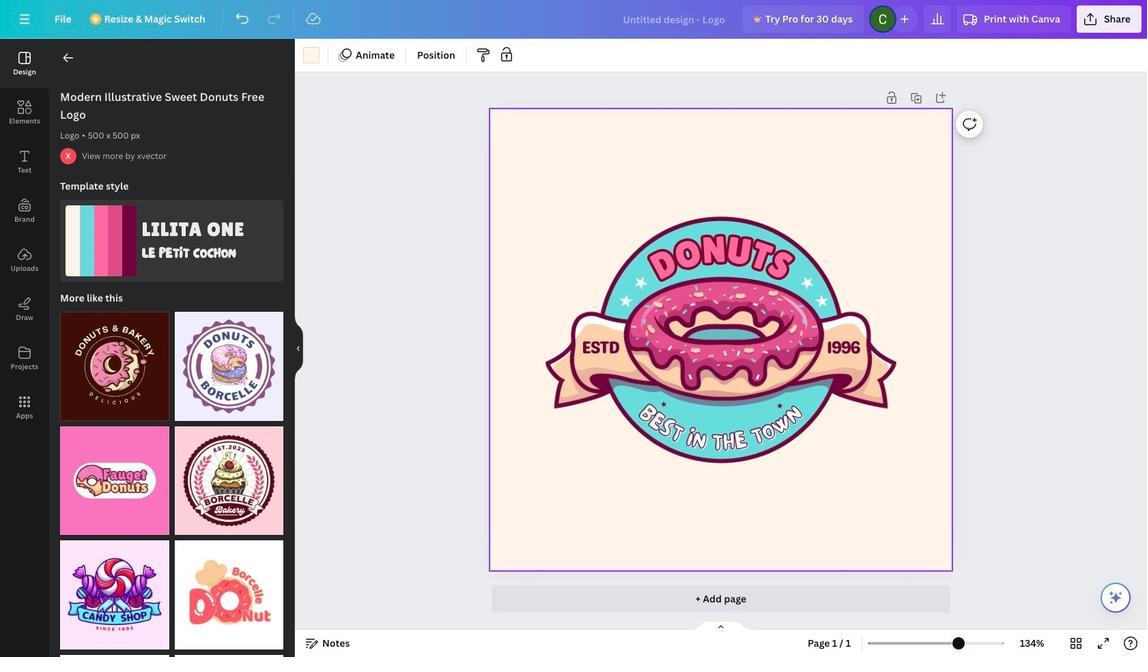 Task type: describe. For each thing, give the bounding box(es) containing it.
retro sweet cake and bakery badge logo image
[[175, 427, 283, 535]]

brown simple donut cake logo image
[[175, 655, 283, 658]]

Design title text field
[[612, 5, 738, 33]]

pink and brown flat illustrative donuts & bakery food logo group
[[60, 304, 169, 421]]

colorful illustrative candy shop logo group
[[60, 533, 169, 650]]

side panel tab list
[[0, 39, 49, 432]]

colorful illustrative candy shop logo image
[[60, 541, 169, 650]]

pink cream creative cute donut logo group
[[175, 533, 283, 650]]

simple modern donuts and bakery badge logo group
[[175, 304, 283, 421]]



Task type: locate. For each thing, give the bounding box(es) containing it.
#fff4ea image
[[303, 47, 320, 64]]

pink cream sweet donut logo group
[[60, 418, 169, 535]]

hide image
[[294, 316, 303, 381]]

show pages image
[[688, 621, 754, 632]]

simple modern donuts and bakery badge logo image
[[175, 312, 283, 421]]

quick actions image
[[1108, 590, 1124, 607]]

bright colorful playful funny donuts food circle logo group
[[150, 647, 166, 658]]

xvector image
[[60, 148, 76, 165]]

Zoom button
[[1010, 633, 1055, 655]]

pink cream creative cute donut logo image
[[175, 541, 283, 650]]

pink and brown flat illustrative donuts & bakery food logo image
[[60, 312, 169, 421]]

brown simple donut cake logo group
[[175, 647, 283, 658]]

retro sweet cake and bakery badge logo group
[[175, 418, 283, 535]]

pink cream sweet donut logo image
[[60, 427, 169, 535]]

xvector element
[[60, 148, 76, 165]]

main menu bar
[[0, 0, 1147, 39]]



Task type: vqa. For each thing, say whether or not it's contained in the screenshot.
Main menu bar
yes



